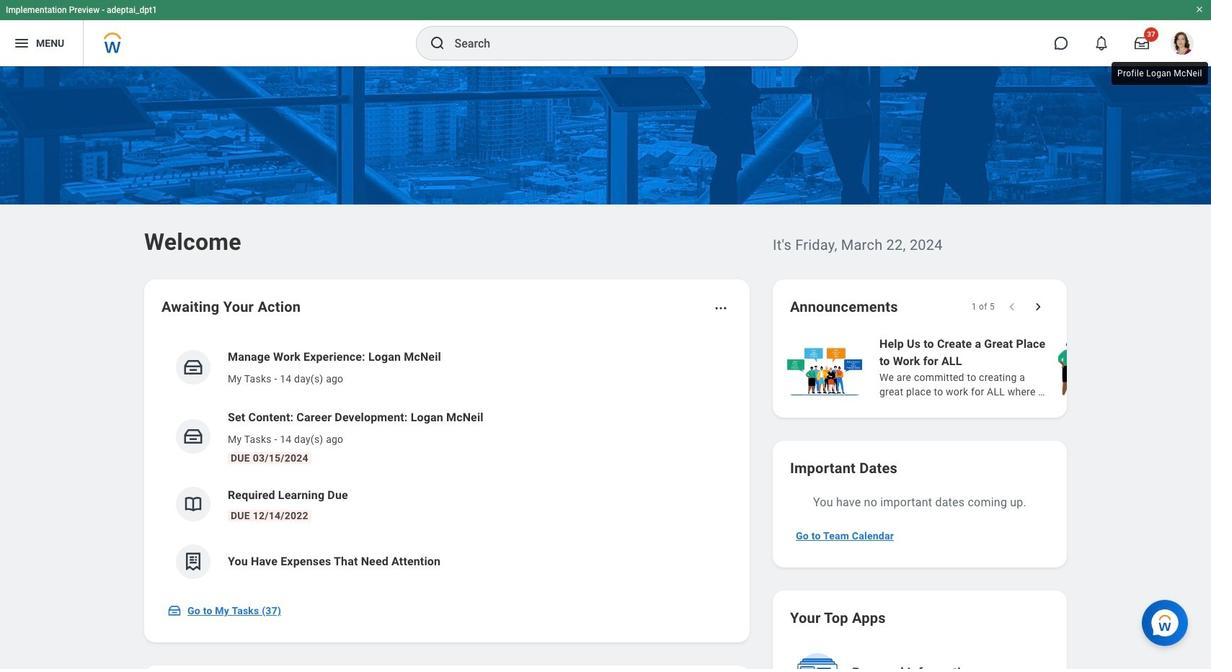 Task type: vqa. For each thing, say whether or not it's contained in the screenshot.
the search image
yes



Task type: describe. For each thing, give the bounding box(es) containing it.
Search Workday  search field
[[455, 27, 768, 59]]

1 vertical spatial inbox image
[[182, 426, 204, 448]]

book open image
[[182, 494, 204, 516]]

inbox large image
[[1135, 36, 1150, 50]]

2 vertical spatial inbox image
[[167, 604, 182, 619]]

0 vertical spatial inbox image
[[182, 357, 204, 379]]

close environment banner image
[[1196, 5, 1204, 14]]

profile logan mcneil image
[[1171, 32, 1194, 58]]

dashboard expenses image
[[182, 552, 204, 573]]



Task type: locate. For each thing, give the bounding box(es) containing it.
tooltip
[[1109, 59, 1211, 88]]

search image
[[429, 35, 446, 52]]

banner
[[0, 0, 1212, 66]]

main content
[[0, 66, 1212, 670]]

inbox image
[[182, 357, 204, 379], [182, 426, 204, 448], [167, 604, 182, 619]]

1 horizontal spatial list
[[785, 335, 1212, 401]]

related actions image
[[714, 301, 728, 316]]

chevron right small image
[[1031, 300, 1046, 314]]

chevron left small image
[[1005, 300, 1020, 314]]

notifications large image
[[1095, 36, 1109, 50]]

list
[[785, 335, 1212, 401], [162, 337, 733, 591]]

justify image
[[13, 35, 30, 52]]

status
[[972, 301, 995, 313]]

0 horizontal spatial list
[[162, 337, 733, 591]]



